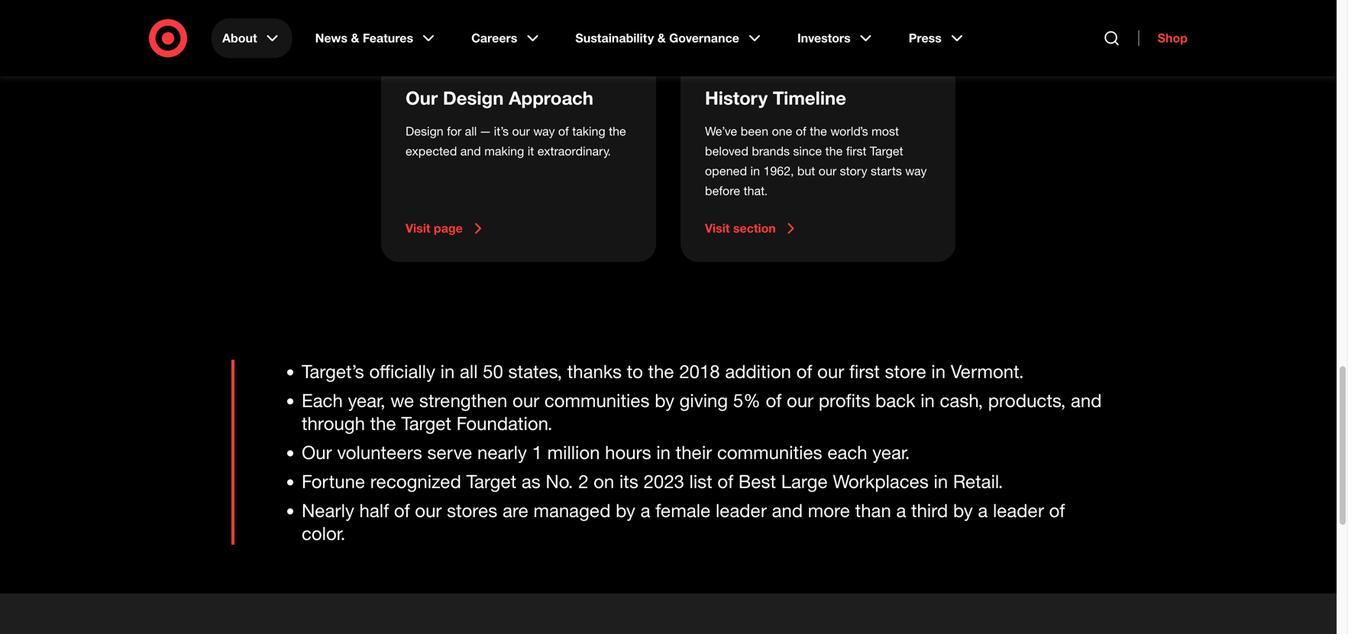 Task type: vqa. For each thing, say whether or not it's contained in the screenshot.
company
no



Task type: describe. For each thing, give the bounding box(es) containing it.
expected
[[406, 144, 457, 159]]

each year, we strengthen our communities by giving 5% of our profits back in
[[302, 389, 935, 412]]

—
[[481, 124, 491, 139]]

design for all — it's our way of taking the expected and making it extraordinary.
[[406, 124, 627, 159]]

extraordinary.
[[538, 144, 611, 159]]

in inside we've been one of the world's most beloved brands since the first target opened in 1962, but our story starts way before that.
[[751, 164, 760, 178]]

0 horizontal spatial by
[[616, 499, 636, 522]]

2 horizontal spatial by
[[954, 499, 973, 522]]

their
[[676, 441, 713, 464]]

our design approach
[[406, 87, 594, 109]]

visit for our design approach
[[406, 221, 431, 236]]

0 vertical spatial design
[[443, 87, 504, 109]]

addition
[[726, 360, 792, 383]]

cash,
[[940, 389, 984, 412]]

about link
[[212, 18, 292, 58]]

history timeline
[[705, 87, 847, 109]]

managed
[[534, 499, 611, 522]]

since
[[794, 144, 823, 159]]

all inside design for all — it's our way of taking the expected and making it extraordinary.
[[465, 124, 477, 139]]

2 a from the left
[[897, 499, 907, 522]]

the right to
[[649, 360, 675, 383]]

strengthen
[[419, 389, 508, 412]]

cash, products, and through the target foundation
[[302, 389, 1102, 434]]

are
[[503, 499, 529, 522]]

careers
[[472, 31, 518, 45]]

features
[[363, 31, 414, 45]]

0 horizontal spatial communities
[[545, 389, 650, 412]]

making
[[485, 144, 524, 159]]

50
[[483, 360, 504, 383]]

our left profits
[[787, 389, 814, 412]]

1 million hour s in their communities each year.
[[532, 441, 911, 464]]

investors
[[798, 31, 851, 45]]

1962,
[[764, 164, 794, 178]]

visit section
[[705, 221, 776, 236]]

visit section link
[[705, 219, 932, 238]]

& for governance
[[658, 31, 666, 45]]

starts
[[871, 164, 903, 178]]

visit page link
[[406, 219, 632, 238]]

color.
[[302, 522, 346, 545]]

each
[[302, 389, 343, 412]]

visit page
[[406, 221, 463, 236]]

foundation
[[457, 412, 548, 434]]

workplaces
[[833, 470, 929, 493]]

investors link
[[787, 18, 886, 58]]

best
[[739, 470, 777, 493]]

1 vertical spatial first
[[850, 360, 880, 383]]

through
[[302, 412, 365, 434]]

female
[[656, 499, 711, 522]]

2018
[[680, 360, 720, 383]]

news
[[315, 31, 348, 45]]

that.
[[744, 183, 768, 198]]

news & features link
[[305, 18, 449, 58]]

our inside fortune recognized target as no. 2 on its 2023 list of best large workplaces in retail. nearly half of our stores are managed by a female leader and more than a third by a leader of color.
[[415, 499, 442, 522]]

officially
[[369, 360, 436, 383]]

in right store
[[932, 360, 946, 383]]

our inside we've been one of the world's most beloved brands since the first target opened in 1962, but our story starts way before that.
[[819, 164, 837, 178]]

sustainability
[[576, 31, 654, 45]]

world's
[[831, 124, 869, 139]]

sustainability & governance
[[576, 31, 740, 45]]

way inside we've been one of the world's most beloved brands since the first target opened in 1962, but our story starts way before that.
[[906, 164, 927, 178]]

states,
[[509, 360, 563, 383]]

1
[[532, 441, 543, 464]]

3 a from the left
[[979, 499, 988, 522]]

section
[[734, 221, 776, 236]]

2 leader from the left
[[994, 499, 1045, 522]]

governance
[[670, 31, 740, 45]]

it
[[528, 144, 534, 159]]

sustainability & governance link
[[565, 18, 775, 58]]

1 leader from the left
[[716, 499, 767, 522]]

year,
[[348, 389, 386, 412]]

giving
[[680, 389, 728, 412]]

the up since
[[810, 124, 828, 139]]

hour
[[605, 441, 642, 464]]

2023
[[644, 470, 685, 493]]

nearly
[[302, 499, 355, 522]]

vermont.
[[951, 360, 1025, 383]]

list
[[690, 470, 713, 493]]

we've
[[705, 124, 738, 139]]

half
[[360, 499, 389, 522]]

in right back
[[921, 389, 935, 412]]

2
[[579, 470, 589, 493]]

e
[[462, 441, 473, 464]]

o
[[302, 441, 316, 464]]



Task type: locate. For each thing, give the bounding box(es) containing it.
one
[[772, 124, 793, 139]]

0 horizontal spatial target
[[402, 412, 452, 434]]

2 horizontal spatial a
[[979, 499, 988, 522]]

target inside cash, products, and through the target foundation
[[402, 412, 452, 434]]

a right than on the bottom of the page
[[897, 499, 907, 522]]

we
[[391, 389, 414, 412]]

target up "o ur volunteers serv e n early"
[[402, 412, 452, 434]]

profits
[[819, 389, 871, 412]]

1 vertical spatial all
[[460, 360, 478, 383]]

before
[[705, 183, 741, 198]]

of inside design for all — it's our way of taking the expected and making it extraordinary.
[[559, 124, 569, 139]]

the right taking
[[609, 124, 627, 139]]

history
[[705, 87, 768, 109]]

no.
[[546, 470, 574, 493]]

and down the 'large'
[[772, 499, 803, 522]]

the inside design for all — it's our way of taking the expected and making it extraordinary.
[[609, 124, 627, 139]]

target inside we've been one of the world's most beloved brands since the first target opened in 1962, but our story starts way before that.
[[870, 144, 904, 159]]

0 horizontal spatial visit
[[406, 221, 431, 236]]

1 horizontal spatial by
[[655, 389, 675, 412]]

our
[[512, 124, 530, 139], [819, 164, 837, 178], [818, 360, 845, 383], [513, 389, 540, 412], [787, 389, 814, 412], [415, 499, 442, 522]]

in
[[751, 164, 760, 178], [441, 360, 455, 383], [932, 360, 946, 383], [921, 389, 935, 412], [657, 441, 671, 464], [934, 470, 949, 493]]

a down "retail."
[[979, 499, 988, 522]]

& right news
[[351, 31, 360, 45]]

fortune
[[302, 470, 365, 493]]

1 horizontal spatial communities
[[718, 441, 823, 464]]

first
[[847, 144, 867, 159], [850, 360, 880, 383]]

third
[[912, 499, 949, 522]]

and
[[461, 144, 481, 159], [1072, 389, 1102, 412], [772, 499, 803, 522]]

design up —
[[443, 87, 504, 109]]

press link
[[899, 18, 977, 58]]

way up 'it'
[[534, 124, 555, 139]]

design inside design for all — it's our way of taking the expected and making it extraordinary.
[[406, 124, 444, 139]]

visit inside visit page link
[[406, 221, 431, 236]]

leader down best
[[716, 499, 767, 522]]

and inside design for all — it's our way of taking the expected and making it extraordinary.
[[461, 144, 481, 159]]

the down world's
[[826, 144, 843, 159]]

first up story
[[847, 144, 867, 159]]

o ur volunteers serv e n early
[[302, 441, 527, 464]]

communities down "thanks"
[[545, 389, 650, 412]]

.
[[548, 412, 553, 434]]

our down states,
[[513, 389, 540, 412]]

most
[[872, 124, 900, 139]]

in up the that.
[[751, 164, 760, 178]]

first inside we've been one of the world's most beloved brands since the first target opened in 1962, but our story starts way before that.
[[847, 144, 867, 159]]

and inside cash, products, and through the target foundation
[[1072, 389, 1102, 412]]

by down its
[[616, 499, 636, 522]]

early
[[488, 441, 527, 464]]

about
[[222, 31, 257, 45]]

and inside fortune recognized target as no. 2 on its 2023 list of best large workplaces in retail. nearly half of our stores are managed by a female leader and more than a third by a leader of color.
[[772, 499, 803, 522]]

and down —
[[461, 144, 481, 159]]

our
[[406, 87, 438, 109]]

large
[[782, 470, 828, 493]]

year.
[[873, 441, 911, 464]]

retail.
[[954, 470, 1004, 493]]

the
[[609, 124, 627, 139], [810, 124, 828, 139], [826, 144, 843, 159], [649, 360, 675, 383], [370, 412, 396, 434]]

1 horizontal spatial way
[[906, 164, 927, 178]]

0 vertical spatial and
[[461, 144, 481, 159]]

0 vertical spatial way
[[534, 124, 555, 139]]

0 horizontal spatial leader
[[716, 499, 767, 522]]

serv
[[428, 441, 462, 464]]

our down recognized
[[415, 499, 442, 522]]

target down n
[[467, 470, 517, 493]]

brands
[[752, 144, 790, 159]]

store
[[885, 360, 927, 383]]

all
[[465, 124, 477, 139], [460, 360, 478, 383]]

target
[[870, 144, 904, 159], [402, 412, 452, 434], [467, 470, 517, 493]]

back
[[876, 389, 916, 412]]

of
[[559, 124, 569, 139], [796, 124, 807, 139], [797, 360, 813, 383], [766, 389, 782, 412], [718, 470, 734, 493], [394, 499, 410, 522], [1050, 499, 1066, 522]]

1 horizontal spatial visit
[[705, 221, 730, 236]]

visit inside visit section link
[[705, 221, 730, 236]]

target's
[[302, 360, 364, 383]]

& left governance
[[658, 31, 666, 45]]

been
[[741, 124, 769, 139]]

of inside we've been one of the world's most beloved brands since the first target opened in 1962, but our story starts way before that.
[[796, 124, 807, 139]]

0 vertical spatial target
[[870, 144, 904, 159]]

visit left section
[[705, 221, 730, 236]]

press
[[909, 31, 942, 45]]

visit
[[406, 221, 431, 236], [705, 221, 730, 236]]

volunteers
[[337, 441, 422, 464]]

a down 2023
[[641, 499, 651, 522]]

opened
[[705, 164, 748, 178]]

s
[[642, 441, 652, 464]]

beloved
[[705, 144, 749, 159]]

communities up best
[[718, 441, 823, 464]]

2 & from the left
[[658, 31, 666, 45]]

0 horizontal spatial &
[[351, 31, 360, 45]]

way right starts
[[906, 164, 927, 178]]

1 vertical spatial way
[[906, 164, 927, 178]]

& for features
[[351, 31, 360, 45]]

1 visit from the left
[[406, 221, 431, 236]]

and right products,
[[1072, 389, 1102, 412]]

1 vertical spatial and
[[1072, 389, 1102, 412]]

fortune recognized target as no. 2 on its 2023 list of best large workplaces in retail. nearly half of our stores are managed by a female leader and more than a third by a leader of color.
[[302, 470, 1066, 545]]

0 horizontal spatial way
[[534, 124, 555, 139]]

it's
[[494, 124, 509, 139]]

as
[[522, 470, 541, 493]]

1 vertical spatial design
[[406, 124, 444, 139]]

recognized
[[370, 470, 462, 493]]

0 vertical spatial first
[[847, 144, 867, 159]]

5%
[[734, 389, 761, 412]]

in right s
[[657, 441, 671, 464]]

1 horizontal spatial target
[[467, 470, 517, 493]]

its
[[620, 470, 639, 493]]

target up starts
[[870, 144, 904, 159]]

1 & from the left
[[351, 31, 360, 45]]

our right it's
[[512, 124, 530, 139]]

target's officially in all 50 states, thanks to the 2018 addition of our first store in vermont.
[[302, 360, 1025, 383]]

thanks
[[568, 360, 622, 383]]

1 a from the left
[[641, 499, 651, 522]]

&
[[351, 31, 360, 45], [658, 31, 666, 45]]

communities
[[545, 389, 650, 412], [718, 441, 823, 464]]

leader down "retail."
[[994, 499, 1045, 522]]

2 horizontal spatial target
[[870, 144, 904, 159]]

1 horizontal spatial &
[[658, 31, 666, 45]]

1 vertical spatial target
[[402, 412, 452, 434]]

page
[[434, 221, 463, 236]]

2 vertical spatial and
[[772, 499, 803, 522]]

1 horizontal spatial a
[[897, 499, 907, 522]]

shop link
[[1139, 31, 1188, 46]]

on
[[594, 470, 615, 493]]

news & features
[[315, 31, 414, 45]]

to
[[627, 360, 643, 383]]

0 horizontal spatial a
[[641, 499, 651, 522]]

in up the strengthen at the left bottom
[[441, 360, 455, 383]]

0 horizontal spatial and
[[461, 144, 481, 159]]

way inside design for all — it's our way of taking the expected and making it extraordinary.
[[534, 124, 555, 139]]

0 vertical spatial all
[[465, 124, 477, 139]]

0 vertical spatial communities
[[545, 389, 650, 412]]

visit for history timeline
[[705, 221, 730, 236]]

stores
[[447, 499, 498, 522]]

2 horizontal spatial and
[[1072, 389, 1102, 412]]

the inside cash, products, and through the target foundation
[[370, 412, 396, 434]]

our up profits
[[818, 360, 845, 383]]

target inside fortune recognized target as no. 2 on its 2023 list of best large workplaces in retail. nearly half of our stores are managed by a female leader and more than a third by a leader of color.
[[467, 470, 517, 493]]

leader
[[716, 499, 767, 522], [994, 499, 1045, 522]]

than
[[856, 499, 892, 522]]

by
[[655, 389, 675, 412], [616, 499, 636, 522], [954, 499, 973, 522]]

in up third
[[934, 470, 949, 493]]

1 vertical spatial communities
[[718, 441, 823, 464]]

by down "retail."
[[954, 499, 973, 522]]

our inside design for all — it's our way of taking the expected and making it extraordinary.
[[512, 124, 530, 139]]

design up expected at the left
[[406, 124, 444, 139]]

our right but
[[819, 164, 837, 178]]

visit left page
[[406, 221, 431, 236]]

1 horizontal spatial and
[[772, 499, 803, 522]]

in inside fortune recognized target as no. 2 on its 2023 list of best large workplaces in retail. nearly half of our stores are managed by a female leader and more than a third by a leader of color.
[[934, 470, 949, 493]]

each
[[828, 441, 868, 464]]

but
[[798, 164, 816, 178]]

1 horizontal spatial leader
[[994, 499, 1045, 522]]

careers link
[[461, 18, 553, 58]]

shop
[[1158, 31, 1188, 45]]

all left —
[[465, 124, 477, 139]]

all left the 50
[[460, 360, 478, 383]]

n
[[478, 441, 488, 464]]

the down year,
[[370, 412, 396, 434]]

first up profits
[[850, 360, 880, 383]]

approach
[[509, 87, 594, 109]]

ur
[[316, 441, 332, 464]]

2 visit from the left
[[705, 221, 730, 236]]

2 vertical spatial target
[[467, 470, 517, 493]]

by down "target's officially in all 50 states, thanks to the 2018 addition of our first store in vermont."
[[655, 389, 675, 412]]



